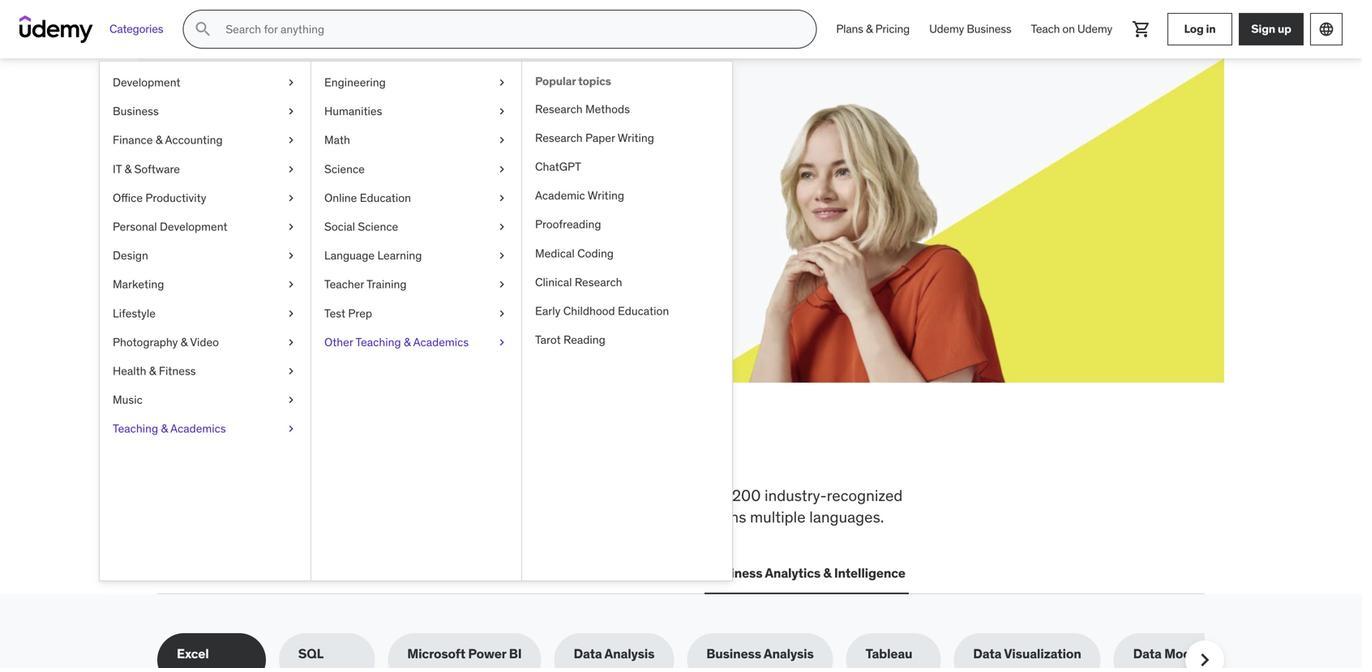 Task type: describe. For each thing, give the bounding box(es) containing it.
xsmall image for marketing
[[285, 277, 298, 292]]

tableau
[[866, 646, 912, 662]]

for inside the covering critical workplace skills to technical topics, including prep content for over 200 industry-recognized certifications, our catalog supports well-rounded professional development and spans multiple languages.
[[676, 486, 695, 505]]

it certifications button
[[288, 554, 390, 593]]

paper
[[585, 130, 615, 145]]

xsmall image for music
[[285, 392, 298, 408]]

the
[[211, 432, 263, 474]]

business for business analysis
[[706, 646, 761, 662]]

intelligence
[[834, 565, 905, 581]]

log
[[1184, 22, 1204, 36]]

0 vertical spatial development
[[113, 75, 180, 90]]

productivity
[[145, 190, 206, 205]]

& for accounting
[[156, 133, 163, 147]]

to
[[385, 486, 399, 505]]

prep
[[584, 486, 616, 505]]

technical
[[402, 486, 465, 505]]

development for web
[[191, 565, 272, 581]]

other teaching & academics link
[[311, 328, 521, 357]]

education inside other teaching & academics element
[[618, 304, 669, 318]]

future
[[399, 129, 479, 163]]

photography & video
[[113, 335, 219, 349]]

other teaching & academics element
[[521, 62, 732, 581]]

0 vertical spatial skills
[[269, 432, 356, 474]]

reading
[[563, 332, 605, 347]]

analytics
[[765, 565, 821, 581]]

bi
[[509, 646, 522, 662]]

test prep link
[[311, 299, 521, 328]]

photography
[[113, 335, 178, 349]]

business for business analytics & intelligence
[[708, 565, 762, 581]]

udemy image
[[19, 15, 93, 43]]

it & software
[[113, 162, 180, 176]]

xsmall image for engineering
[[495, 75, 508, 90]]

test prep
[[324, 306, 372, 320]]

teach
[[1031, 22, 1060, 36]]

medical coding
[[535, 246, 614, 260]]

including
[[518, 486, 580, 505]]

& for academics
[[161, 421, 168, 436]]

research methods
[[535, 102, 630, 116]]

xsmall image for development
[[285, 75, 298, 90]]

xsmall image for language learning
[[495, 248, 508, 264]]

leadership
[[407, 565, 474, 581]]

skills for your future expand your potential with a course. starting at just $12.99 through dec 15.
[[216, 129, 514, 204]]

Search for anything text field
[[222, 15, 796, 43]]

shopping cart with 0 items image
[[1132, 19, 1151, 39]]

next image
[[1192, 647, 1218, 668]]

1 vertical spatial your
[[262, 169, 287, 186]]

data science
[[493, 565, 572, 581]]

& down test prep link
[[404, 335, 411, 349]]

it certifications
[[291, 565, 387, 581]]

xsmall image for test prep
[[495, 305, 508, 321]]

analysis for business analysis
[[764, 646, 814, 662]]

& for video
[[181, 335, 188, 349]]

other
[[324, 335, 353, 349]]

xsmall image for design
[[285, 248, 298, 264]]

& for fitness
[[149, 364, 156, 378]]

data modeling
[[1133, 646, 1221, 662]]

office productivity
[[113, 190, 206, 205]]

xsmall image for social science
[[495, 219, 508, 235]]

at
[[478, 169, 489, 186]]

music
[[113, 392, 143, 407]]

business analytics & intelligence button
[[704, 554, 909, 593]]

web development button
[[157, 554, 275, 593]]

xsmall image for business
[[285, 103, 298, 119]]

research for research paper writing
[[535, 130, 583, 145]]

in inside log in link
[[1206, 22, 1216, 36]]

xsmall image for math
[[495, 132, 508, 148]]

language learning link
[[311, 241, 521, 270]]

methods
[[585, 102, 630, 116]]

recognized
[[827, 486, 903, 505]]

xsmall image for personal development
[[285, 219, 298, 235]]

1 horizontal spatial academics
[[413, 335, 469, 349]]

categories button
[[100, 10, 173, 49]]

online
[[324, 190, 357, 205]]

1 vertical spatial in
[[510, 432, 542, 474]]

engineering link
[[311, 68, 521, 97]]

clinical research
[[535, 275, 622, 289]]

critical
[[223, 486, 269, 505]]

sql
[[298, 646, 324, 662]]

industry-
[[765, 486, 827, 505]]

social
[[324, 219, 355, 234]]

0 vertical spatial education
[[360, 190, 411, 205]]

2 vertical spatial research
[[575, 275, 622, 289]]

teach on udemy link
[[1021, 10, 1122, 49]]

teacher training
[[324, 277, 407, 292]]

data for data visualization
[[973, 646, 1002, 662]]

200
[[732, 486, 761, 505]]

power
[[468, 646, 506, 662]]

xsmall image for health & fitness
[[285, 363, 298, 379]]

lifestyle
[[113, 306, 156, 320]]

workplace
[[272, 486, 343, 505]]

well-
[[400, 507, 434, 527]]

& for pricing
[[866, 22, 873, 36]]

business for business
[[113, 104, 159, 118]]

engineering
[[324, 75, 386, 90]]

other teaching & academics
[[324, 335, 469, 349]]

data visualization
[[973, 646, 1081, 662]]

a
[[373, 169, 379, 186]]

professional
[[495, 507, 579, 527]]

spans
[[706, 507, 746, 527]]

web development
[[161, 565, 272, 581]]

udemy business link
[[919, 10, 1021, 49]]

data for data analysis
[[574, 646, 602, 662]]

log in
[[1184, 22, 1216, 36]]

online education
[[324, 190, 411, 205]]

certifications,
[[157, 507, 251, 527]]

medical coding link
[[522, 239, 732, 268]]

training
[[366, 277, 407, 292]]

visualization
[[1004, 646, 1081, 662]]

xsmall image for it & software
[[285, 161, 298, 177]]

business analysis
[[706, 646, 814, 662]]

research methods link
[[522, 95, 732, 124]]

dec
[[307, 187, 330, 204]]

research for research methods
[[535, 102, 583, 116]]

humanities
[[324, 104, 382, 118]]

potential
[[290, 169, 342, 186]]

place
[[612, 432, 697, 474]]



Task type: locate. For each thing, give the bounding box(es) containing it.
it for it & software
[[113, 162, 122, 176]]

& right the health
[[149, 364, 156, 378]]

personal
[[113, 219, 157, 234]]

xsmall image inside "teaching & academics" link
[[285, 421, 298, 437]]

2 vertical spatial development
[[191, 565, 272, 581]]

science up language learning in the left top of the page
[[358, 219, 398, 234]]

xsmall image inside business link
[[285, 103, 298, 119]]

& for software
[[125, 162, 132, 176]]

choose a language image
[[1318, 21, 1335, 37]]

xsmall image inside other teaching & academics link
[[495, 334, 508, 350]]

science for data
[[524, 565, 572, 581]]

xsmall image inside engineering 'link'
[[495, 75, 508, 90]]

0 horizontal spatial teaching
[[113, 421, 158, 436]]

1 vertical spatial science
[[358, 219, 398, 234]]

skills up the supports
[[347, 486, 381, 505]]

xsmall image inside social science link
[[495, 219, 508, 235]]

1 analysis from the left
[[604, 646, 655, 662]]

medical
[[535, 246, 575, 260]]

xsmall image inside design link
[[285, 248, 298, 264]]

skills
[[216, 129, 288, 163]]

childhood
[[563, 304, 615, 318]]

teaching
[[356, 335, 401, 349], [113, 421, 158, 436]]

0 vertical spatial your
[[336, 129, 395, 163]]

data science button
[[490, 554, 576, 593]]

0 vertical spatial it
[[113, 162, 122, 176]]

categories
[[109, 22, 163, 36]]

in up including
[[510, 432, 542, 474]]

0 vertical spatial science
[[324, 162, 365, 176]]

chatgpt
[[535, 159, 581, 174]]

sign up
[[1251, 22, 1291, 36]]

xsmall image inside test prep link
[[495, 305, 508, 321]]

health & fitness link
[[100, 357, 311, 386]]

tarot reading link
[[522, 326, 732, 354]]

it left certifications
[[291, 565, 302, 581]]

your up through
[[262, 169, 287, 186]]

xsmall image inside 'science' link
[[495, 161, 508, 177]]

0 vertical spatial writing
[[618, 130, 654, 145]]

science down the professional
[[524, 565, 572, 581]]

software
[[134, 162, 180, 176]]

1 vertical spatial skills
[[347, 486, 381, 505]]

humanities link
[[311, 97, 521, 126]]

research paper writing link
[[522, 124, 732, 152]]

data for data modeling
[[1133, 646, 1162, 662]]

1 udemy from the left
[[929, 22, 964, 36]]

web
[[161, 565, 188, 581]]

covering
[[157, 486, 219, 505]]

0 vertical spatial academics
[[413, 335, 469, 349]]

science up 15.
[[324, 162, 365, 176]]

early childhood education
[[535, 304, 669, 318]]

0 horizontal spatial education
[[360, 190, 411, 205]]

writing down research methods link
[[618, 130, 654, 145]]

0 horizontal spatial analysis
[[604, 646, 655, 662]]

0 horizontal spatial it
[[113, 162, 122, 176]]

& right analytics
[[823, 565, 831, 581]]

xsmall image for office productivity
[[285, 190, 298, 206]]

it for it certifications
[[291, 565, 302, 581]]

xsmall image inside math link
[[495, 132, 508, 148]]

0 horizontal spatial your
[[262, 169, 287, 186]]

topics,
[[468, 486, 514, 505]]

health & fitness
[[113, 364, 196, 378]]

data
[[493, 565, 522, 581], [574, 646, 602, 662], [973, 646, 1002, 662], [1133, 646, 1162, 662]]

academics down test prep link
[[413, 335, 469, 349]]

xsmall image inside humanities 'link'
[[495, 103, 508, 119]]

it inside it certifications button
[[291, 565, 302, 581]]

1 vertical spatial development
[[160, 219, 227, 234]]

data for data science
[[493, 565, 522, 581]]

submit search image
[[193, 19, 213, 39]]

0 horizontal spatial academics
[[170, 421, 226, 436]]

accounting
[[165, 133, 223, 147]]

1 horizontal spatial in
[[1206, 22, 1216, 36]]

up
[[1278, 22, 1291, 36]]

writing
[[618, 130, 654, 145], [588, 188, 624, 203]]

teacher training link
[[311, 270, 521, 299]]

teaching down music
[[113, 421, 158, 436]]

design link
[[100, 241, 311, 270]]

plans
[[836, 22, 863, 36]]

xsmall image inside it & software link
[[285, 161, 298, 177]]

1 vertical spatial for
[[676, 486, 695, 505]]

for up potential
[[293, 129, 331, 163]]

udemy
[[929, 22, 964, 36], [1077, 22, 1112, 36]]

topic filters element
[[157, 633, 1240, 668]]

teaching & academics
[[113, 421, 226, 436]]

xsmall image for finance & accounting
[[285, 132, 298, 148]]

proofreading
[[535, 217, 601, 232]]

health
[[113, 364, 146, 378]]

science inside social science link
[[358, 219, 398, 234]]

plans & pricing
[[836, 22, 910, 36]]

0 vertical spatial research
[[535, 102, 583, 116]]

it
[[113, 162, 122, 176], [291, 565, 302, 581]]

0 horizontal spatial udemy
[[929, 22, 964, 36]]

plans & pricing link
[[826, 10, 919, 49]]

1 horizontal spatial udemy
[[1077, 22, 1112, 36]]

in right log
[[1206, 22, 1216, 36]]

xsmall image inside office productivity link
[[285, 190, 298, 206]]

xsmall image inside the marketing link
[[285, 277, 298, 292]]

course.
[[383, 169, 425, 186]]

business link
[[100, 97, 311, 126]]

modeling
[[1164, 646, 1221, 662]]

expand
[[216, 169, 259, 186]]

xsmall image inside lifestyle link
[[285, 305, 298, 321]]

0 horizontal spatial for
[[293, 129, 331, 163]]

for up and
[[676, 486, 695, 505]]

business
[[967, 22, 1011, 36], [113, 104, 159, 118], [708, 565, 762, 581], [706, 646, 761, 662]]

0 vertical spatial in
[[1206, 22, 1216, 36]]

data down the professional
[[493, 565, 522, 581]]

1 vertical spatial it
[[291, 565, 302, 581]]

1 horizontal spatial for
[[676, 486, 695, 505]]

1 horizontal spatial teaching
[[356, 335, 401, 349]]

1 vertical spatial teaching
[[113, 421, 158, 436]]

business inside topic filters element
[[706, 646, 761, 662]]

skills inside the covering critical workplace skills to technical topics, including prep content for over 200 industry-recognized certifications, our catalog supports well-rounded professional development and spans multiple languages.
[[347, 486, 381, 505]]

research up chatgpt
[[535, 130, 583, 145]]

in
[[1206, 22, 1216, 36], [510, 432, 542, 474]]

analysis for data analysis
[[604, 646, 655, 662]]

lifestyle link
[[100, 299, 311, 328]]

xsmall image inside music link
[[285, 392, 298, 408]]

business inside the business analytics & intelligence button
[[708, 565, 762, 581]]

xsmall image for photography & video
[[285, 334, 298, 350]]

microsoft
[[407, 646, 465, 662]]

covering critical workplace skills to technical topics, including prep content for over 200 industry-recognized certifications, our catalog supports well-rounded professional development and spans multiple languages.
[[157, 486, 903, 527]]

1 horizontal spatial it
[[291, 565, 302, 581]]

udemy inside udemy business link
[[929, 22, 964, 36]]

leadership button
[[403, 554, 477, 593]]

xsmall image for science
[[495, 161, 508, 177]]

development down categories dropdown button
[[113, 75, 180, 90]]

data inside button
[[493, 565, 522, 581]]

finance & accounting
[[113, 133, 223, 147]]

research down popular
[[535, 102, 583, 116]]

xsmall image
[[285, 75, 298, 90], [495, 75, 508, 90], [285, 132, 298, 148], [285, 161, 298, 177], [285, 190, 298, 206], [495, 190, 508, 206], [285, 219, 298, 235], [495, 219, 508, 235], [285, 248, 298, 264], [495, 248, 508, 264], [285, 277, 298, 292], [495, 277, 508, 292], [285, 421, 298, 437]]

development down office productivity link
[[160, 219, 227, 234]]

xsmall image
[[285, 103, 298, 119], [495, 103, 508, 119], [495, 132, 508, 148], [495, 161, 508, 177], [285, 305, 298, 321], [495, 305, 508, 321], [285, 334, 298, 350], [495, 334, 508, 350], [285, 363, 298, 379], [285, 392, 298, 408]]

science inside 'science' link
[[324, 162, 365, 176]]

development for personal
[[160, 219, 227, 234]]

prep
[[348, 306, 372, 320]]

& left video
[[181, 335, 188, 349]]

1 horizontal spatial education
[[618, 304, 669, 318]]

research down coding
[[575, 275, 622, 289]]

all
[[157, 432, 205, 474]]

writing down chatgpt link
[[588, 188, 624, 203]]

xsmall image inside language learning link
[[495, 248, 508, 264]]

udemy inside teach on udemy link
[[1077, 22, 1112, 36]]

xsmall image inside finance & accounting link
[[285, 132, 298, 148]]

content
[[620, 486, 673, 505]]

clinical
[[535, 275, 572, 289]]

2 vertical spatial science
[[524, 565, 572, 581]]

$12.99
[[216, 187, 255, 204]]

xsmall image for online education
[[495, 190, 508, 206]]

xsmall image for humanities
[[495, 103, 508, 119]]

teaching down prep
[[356, 335, 401, 349]]

xsmall image for lifestyle
[[285, 305, 298, 321]]

xsmall image inside online education link
[[495, 190, 508, 206]]

2 analysis from the left
[[764, 646, 814, 662]]

skills up 'workplace'
[[269, 432, 356, 474]]

just
[[492, 169, 514, 186]]

academics down music link
[[170, 421, 226, 436]]

business analytics & intelligence
[[708, 565, 905, 581]]

1 vertical spatial writing
[[588, 188, 624, 203]]

online education link
[[311, 184, 521, 212]]

for inside skills for your future expand your potential with a course. starting at just $12.99 through dec 15.
[[293, 129, 331, 163]]

it inside it & software link
[[113, 162, 122, 176]]

education down clinical research link on the top of page
[[618, 304, 669, 318]]

business inside udemy business link
[[967, 22, 1011, 36]]

1 vertical spatial academics
[[170, 421, 226, 436]]

& right finance
[[156, 133, 163, 147]]

it up office
[[113, 162, 122, 176]]

communication button
[[589, 554, 691, 593]]

1 vertical spatial research
[[535, 130, 583, 145]]

science for social
[[358, 219, 398, 234]]

0 horizontal spatial in
[[510, 432, 542, 474]]

clinical research link
[[522, 268, 732, 297]]

teach on udemy
[[1031, 22, 1112, 36]]

0 vertical spatial teaching
[[356, 335, 401, 349]]

business inside business link
[[113, 104, 159, 118]]

& up office
[[125, 162, 132, 176]]

1 vertical spatial education
[[618, 304, 669, 318]]

data right bi
[[574, 646, 602, 662]]

rounded
[[433, 507, 491, 527]]

language
[[324, 248, 375, 263]]

2 udemy from the left
[[1077, 22, 1112, 36]]

& right plans on the right top
[[866, 22, 873, 36]]

1 horizontal spatial your
[[336, 129, 395, 163]]

with
[[345, 169, 369, 186]]

development
[[113, 75, 180, 90], [160, 219, 227, 234], [191, 565, 272, 581]]

early childhood education link
[[522, 297, 732, 326]]

catalog
[[281, 507, 331, 527]]

excel
[[177, 646, 209, 662]]

xsmall image inside development link
[[285, 75, 298, 90]]

xsmall image inside personal development link
[[285, 219, 298, 235]]

0 vertical spatial for
[[293, 129, 331, 163]]

data left visualization
[[973, 646, 1002, 662]]

log in link
[[1167, 13, 1232, 45]]

udemy right on
[[1077, 22, 1112, 36]]

languages.
[[809, 507, 884, 527]]

personal development
[[113, 219, 227, 234]]

udemy right pricing on the top of the page
[[929, 22, 964, 36]]

1 horizontal spatial analysis
[[764, 646, 814, 662]]

xsmall image inside the photography & video link
[[285, 334, 298, 350]]

science inside data science button
[[524, 565, 572, 581]]

analysis
[[604, 646, 655, 662], [764, 646, 814, 662]]

development link
[[100, 68, 311, 97]]

& down music link
[[161, 421, 168, 436]]

xsmall image for other teaching & academics
[[495, 334, 508, 350]]

xsmall image for teacher training
[[495, 277, 508, 292]]

over
[[699, 486, 728, 505]]

tarot reading
[[535, 332, 605, 347]]

data left modeling
[[1133, 646, 1162, 662]]

all the skills you need in one place
[[157, 432, 697, 474]]

your up with
[[336, 129, 395, 163]]

development
[[582, 507, 672, 527]]

education down a
[[360, 190, 411, 205]]

xsmall image for teaching & academics
[[285, 421, 298, 437]]

language learning
[[324, 248, 422, 263]]

photography & video link
[[100, 328, 311, 357]]

15.
[[333, 187, 349, 204]]

xsmall image inside "health & fitness" link
[[285, 363, 298, 379]]

xsmall image inside teacher training link
[[495, 277, 508, 292]]

marketing link
[[100, 270, 311, 299]]

development right web
[[191, 565, 272, 581]]

development inside button
[[191, 565, 272, 581]]

finance
[[113, 133, 153, 147]]

test
[[324, 306, 345, 320]]

& inside button
[[823, 565, 831, 581]]

academic writing link
[[522, 181, 732, 210]]



Task type: vqa. For each thing, say whether or not it's contained in the screenshot.
Analysis for Business Analysis
yes



